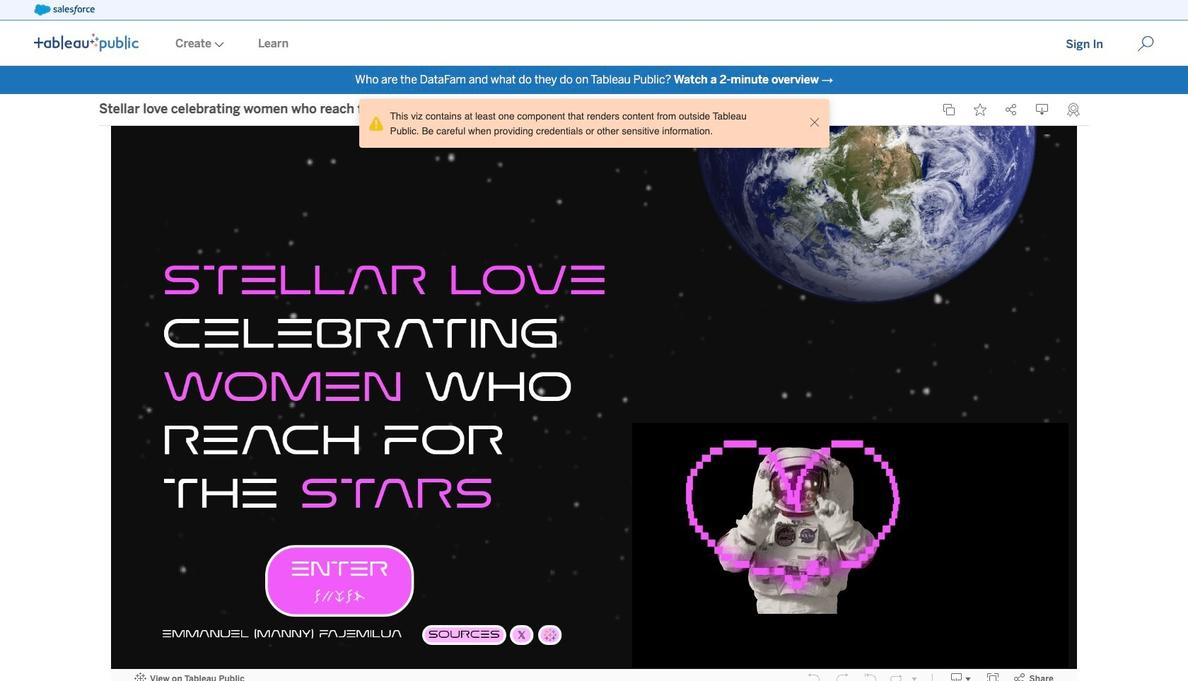 Task type: vqa. For each thing, say whether or not it's contained in the screenshot.
fourth Workbook Thumbnail from left
no



Task type: locate. For each thing, give the bounding box(es) containing it.
alert
[[365, 105, 806, 142]]

logo image
[[34, 33, 139, 52]]

create image
[[212, 42, 224, 47]]

nominate for viz of the day image
[[1068, 103, 1081, 117]]

make a copy image
[[943, 103, 956, 116]]



Task type: describe. For each thing, give the bounding box(es) containing it.
go to search image
[[1121, 35, 1172, 52]]

favorite button image
[[975, 103, 987, 116]]

salesforce logo image
[[34, 4, 95, 16]]



